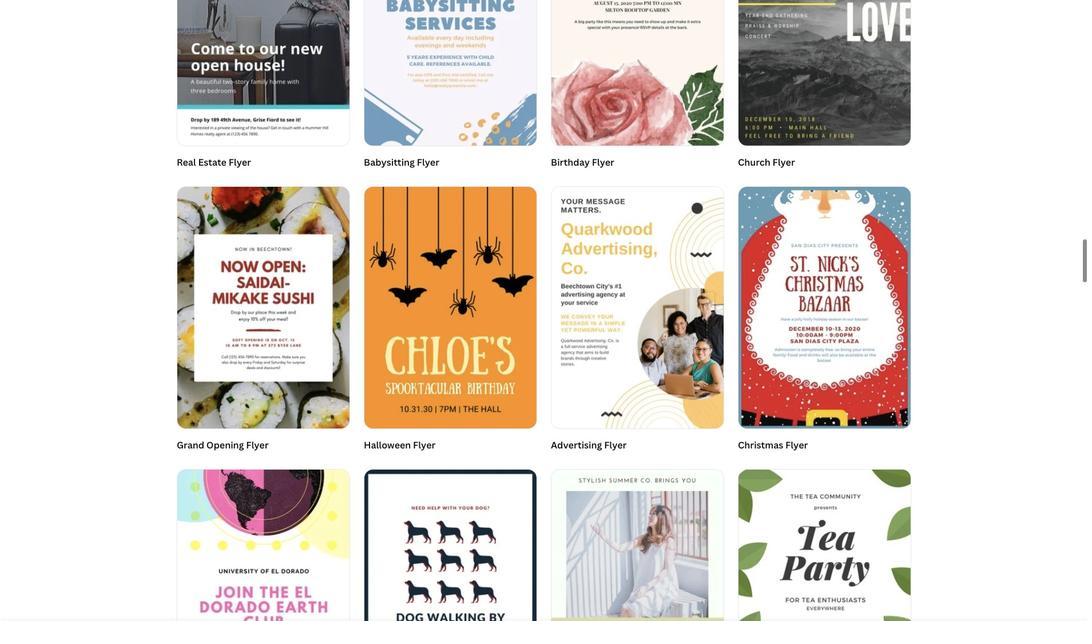 Task type: describe. For each thing, give the bounding box(es) containing it.
christmas flyer
[[738, 440, 808, 452]]

church
[[738, 156, 770, 169]]

halloween flyer link
[[364, 186, 537, 456]]

birthday
[[551, 156, 590, 169]]

club flyer image
[[177, 470, 350, 622]]

christmas flyer link
[[738, 186, 911, 456]]

flyer for christmas flyer
[[785, 440, 808, 452]]

church flyer link
[[738, 0, 911, 173]]

christmas flyer image
[[739, 187, 911, 429]]

flyer for birthday flyer
[[592, 156, 614, 169]]

fundraiser flyer image
[[551, 470, 724, 622]]

real estate flyer
[[177, 156, 251, 169]]

dog walker flyer image
[[364, 470, 537, 622]]

halloween
[[364, 440, 411, 452]]

babysitting flyer image
[[364, 0, 537, 146]]

church flyer
[[738, 156, 795, 169]]

grand opening flyer link
[[177, 186, 350, 456]]

advertising
[[551, 440, 602, 452]]

flyer for halloween flyer
[[413, 440, 436, 452]]

grand opening flyer image
[[177, 187, 350, 429]]

grand opening flyer
[[177, 440, 269, 452]]



Task type: locate. For each thing, give the bounding box(es) containing it.
advertising flyer image
[[551, 187, 724, 429]]

flyer for church flyer
[[773, 156, 795, 169]]

flyer
[[229, 156, 251, 169], [417, 156, 439, 169], [592, 156, 614, 169], [773, 156, 795, 169], [246, 440, 269, 452], [413, 440, 436, 452], [604, 440, 627, 452], [785, 440, 808, 452]]

flyer right christmas
[[785, 440, 808, 452]]

birthday flyer
[[551, 156, 614, 169]]

real estate flyer link
[[177, 0, 350, 173]]

opening
[[206, 440, 244, 452]]

advertising flyer link
[[551, 186, 724, 456]]

flyer for babysitting flyer
[[417, 156, 439, 169]]

babysitting flyer link
[[364, 0, 537, 173]]

grand
[[177, 440, 204, 452]]

real
[[177, 156, 196, 169]]

babysitting
[[364, 156, 415, 169]]

flyer right opening at bottom left
[[246, 440, 269, 452]]

birthday flyer link
[[551, 0, 724, 173]]

flyer for advertising flyer
[[604, 440, 627, 452]]

church flyer image
[[739, 0, 911, 146]]

estate
[[198, 156, 227, 169]]

flyer right advertising
[[604, 440, 627, 452]]

flyer right birthday
[[592, 156, 614, 169]]

flyer right halloween
[[413, 440, 436, 452]]

advertising flyer
[[551, 440, 627, 452]]

flyer right "babysitting"
[[417, 156, 439, 169]]

halloween flyer
[[364, 440, 436, 452]]

birthday flyer image
[[551, 0, 724, 146]]

flyer right estate
[[229, 156, 251, 169]]

christmas
[[738, 440, 783, 452]]

babysitting flyer
[[364, 156, 439, 169]]

flyer right church
[[773, 156, 795, 169]]

restaurant flyer image
[[739, 470, 911, 622]]

real estate flyer image
[[177, 0, 350, 146]]

halloween flyer image
[[364, 187, 537, 429]]



Task type: vqa. For each thing, say whether or not it's contained in the screenshot.
Flyer related to Church Flyer
yes



